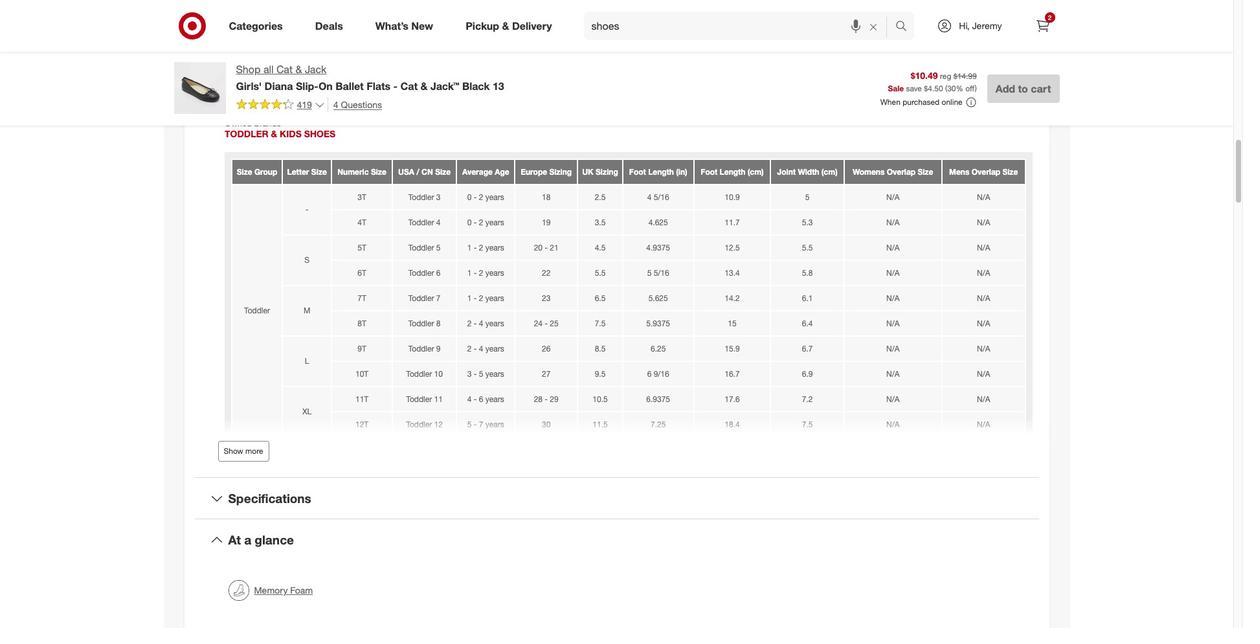 Task type: vqa. For each thing, say whether or not it's contained in the screenshot.
the leftmost photos
no



Task type: describe. For each thing, give the bounding box(es) containing it.
add to cart
[[996, 82, 1051, 95]]

questions
[[341, 99, 382, 110]]

what's new
[[375, 19, 433, 32]]

$14.99
[[954, 72, 977, 81]]

4.50
[[928, 84, 943, 93]]

4 questions
[[333, 99, 382, 110]]

show more button
[[218, 441, 269, 461]]

-
[[393, 80, 398, 92]]

sale
[[888, 84, 904, 93]]

glance
[[255, 533, 294, 547]]

0 vertical spatial &
[[502, 19, 509, 32]]

jack™
[[431, 80, 459, 92]]

1 horizontal spatial cat
[[401, 80, 418, 92]]

(
[[945, 84, 947, 93]]

black
[[462, 80, 490, 92]]

419 link
[[236, 98, 325, 113]]

new
[[411, 19, 433, 32]]

jack
[[305, 63, 327, 76]]

pickup & delivery
[[466, 19, 552, 32]]

online
[[942, 97, 963, 107]]

at a glance button
[[195, 520, 1039, 561]]

pickup
[[466, 19, 499, 32]]

all
[[263, 63, 274, 76]]

$10.49 reg $14.99 sale save $ 4.50 ( 30 % off )
[[888, 70, 977, 93]]

hi, jeremy
[[959, 20, 1002, 31]]

size charts button
[[195, 70, 1039, 112]]

search
[[890, 20, 921, 33]]

add
[[996, 82, 1015, 95]]

at
[[228, 533, 241, 547]]

4 questions link
[[328, 98, 382, 112]]

at a glance
[[228, 533, 294, 547]]

a
[[244, 533, 251, 547]]

memory
[[254, 585, 288, 596]]

when purchased online
[[880, 97, 963, 107]]

foam
[[290, 585, 313, 596]]

0 vertical spatial cat
[[276, 63, 293, 76]]

purchased
[[903, 97, 940, 107]]

deals
[[315, 19, 343, 32]]

size charts
[[228, 83, 294, 98]]

$
[[924, 84, 928, 93]]

when
[[880, 97, 901, 107]]

delivery
[[512, 19, 552, 32]]

30
[[947, 84, 956, 93]]

what's
[[375, 19, 409, 32]]



Task type: locate. For each thing, give the bounding box(es) containing it.
2 link
[[1029, 12, 1057, 40]]

diana
[[265, 80, 293, 92]]

reg
[[940, 72, 951, 81]]

deals link
[[304, 12, 359, 40]]

what's new link
[[364, 12, 449, 40]]

image of girls' diana slip-on ballet flats - cat & jack™ black 13 image
[[174, 62, 226, 114]]

on
[[319, 80, 333, 92]]

charts
[[256, 83, 294, 98]]

13
[[493, 80, 504, 92]]

more
[[245, 446, 263, 456]]

size
[[228, 83, 253, 98]]

to
[[1018, 82, 1028, 95]]

1 horizontal spatial &
[[421, 80, 428, 92]]

cat right all
[[276, 63, 293, 76]]

$10.49
[[911, 70, 938, 81]]

& left "jack"
[[296, 63, 302, 76]]

specifications
[[228, 491, 311, 506]]

show more
[[224, 446, 263, 456]]

show
[[224, 446, 243, 456]]

1 vertical spatial cat
[[401, 80, 418, 92]]

specifications button
[[195, 478, 1039, 519]]

419
[[297, 99, 312, 110]]

hi,
[[959, 20, 970, 31]]

add to cart button
[[987, 74, 1060, 103]]

2
[[1048, 14, 1052, 21]]

What can we help you find? suggestions appear below search field
[[584, 12, 899, 40]]

slip-
[[296, 80, 319, 92]]

cat right -
[[401, 80, 418, 92]]

off
[[966, 84, 975, 93]]

shop all cat & jack girls' diana slip-on ballet flats - cat & jack™ black 13
[[236, 63, 504, 92]]

0 horizontal spatial cat
[[276, 63, 293, 76]]

categories link
[[218, 12, 299, 40]]

&
[[502, 19, 509, 32], [296, 63, 302, 76], [421, 80, 428, 92]]

search button
[[890, 12, 921, 43]]

save
[[906, 84, 922, 93]]

ballet
[[336, 80, 364, 92]]

& right pickup
[[502, 19, 509, 32]]

cat
[[276, 63, 293, 76], [401, 80, 418, 92]]

4
[[333, 99, 338, 110]]

0 horizontal spatial &
[[296, 63, 302, 76]]

flats
[[367, 80, 391, 92]]

memory foam
[[254, 585, 313, 596]]

girls'
[[236, 80, 262, 92]]

2 horizontal spatial &
[[502, 19, 509, 32]]

cart
[[1031, 82, 1051, 95]]

& left the jack™ on the left top of the page
[[421, 80, 428, 92]]

1 vertical spatial &
[[296, 63, 302, 76]]

%
[[956, 84, 963, 93]]

categories
[[229, 19, 283, 32]]

jeremy
[[972, 20, 1002, 31]]

pickup & delivery link
[[455, 12, 568, 40]]

)
[[975, 84, 977, 93]]

shop
[[236, 63, 261, 76]]

memory foam button
[[228, 576, 313, 605]]

2 vertical spatial &
[[421, 80, 428, 92]]



